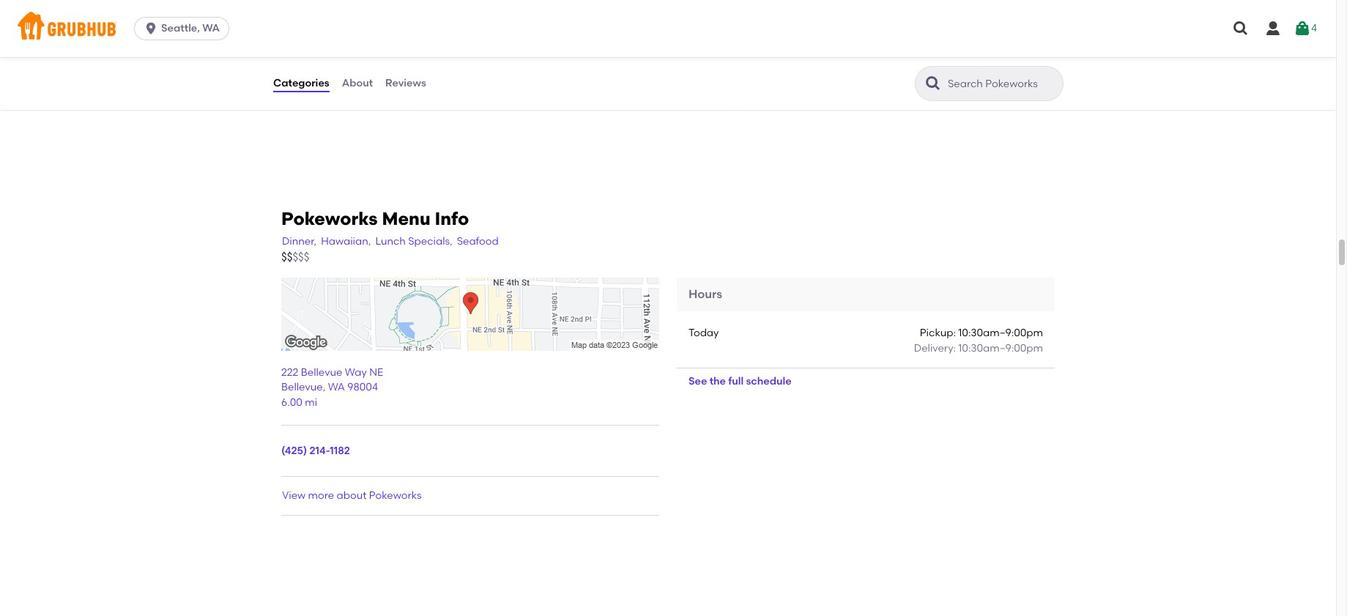 Task type: vqa. For each thing, say whether or not it's contained in the screenshot.
sauce. within Korean BBQ shaved pork marinated in a spicy Korean sauce.
no



Task type: locate. For each thing, give the bounding box(es) containing it.
0 horizontal spatial svg image
[[144, 21, 158, 36]]

wa right the ,
[[328, 381, 345, 394]]

1 vertical spatial 10:30am–9:00pm
[[958, 342, 1043, 354]]

10:30am–9:00pm right pickup:
[[958, 327, 1043, 340]]

full
[[728, 375, 744, 387]]

svg image inside seattle, wa button
[[144, 21, 158, 36]]

0 horizontal spatial wa
[[202, 22, 220, 34]]

4
[[1311, 22, 1317, 34]]

svg image
[[1265, 20, 1282, 37], [144, 21, 158, 36]]

lunch specials, button
[[375, 234, 453, 250]]

pokeworks up hawaiian,
[[281, 208, 378, 229]]

$$
[[281, 251, 293, 264]]

bellevue
[[301, 366, 342, 379], [281, 381, 323, 394]]

10:30am–9:00pm
[[958, 327, 1043, 340], [958, 342, 1043, 354]]

98004
[[347, 381, 378, 394]]

10:30am–9:00pm right delivery:
[[958, 342, 1043, 354]]

wa right seattle,
[[202, 22, 220, 34]]

categories button
[[273, 57, 330, 110]]

(425) 214-1182
[[281, 445, 350, 457]]

1 vertical spatial wa
[[328, 381, 345, 394]]

1 vertical spatial bellevue
[[281, 381, 323, 394]]

0 vertical spatial wa
[[202, 22, 220, 34]]

about button
[[341, 57, 374, 110]]

reviews
[[385, 77, 426, 89]]

2 10:30am–9:00pm from the top
[[958, 342, 1043, 354]]

hawaiian, button
[[320, 234, 372, 250]]

svg image left 4 button
[[1265, 20, 1282, 37]]

main navigation navigation
[[0, 0, 1336, 57]]

0 vertical spatial pokeworks
[[281, 208, 378, 229]]

see the full schedule button
[[677, 369, 803, 395]]

wa inside the 222 bellevue way ne bellevue , wa 98004 6.00 mi
[[328, 381, 345, 394]]

0 vertical spatial 10:30am–9:00pm
[[958, 327, 1043, 340]]

view more about pokeworks
[[282, 489, 422, 502]]

1 horizontal spatial svg image
[[1294, 20, 1311, 37]]

2 svg image from the left
[[1294, 20, 1311, 37]]

0 horizontal spatial svg image
[[1232, 20, 1250, 37]]

1 horizontal spatial svg image
[[1265, 20, 1282, 37]]

1 horizontal spatial wa
[[328, 381, 345, 394]]

$$$$$
[[281, 251, 310, 264]]

pokeworks right about
[[369, 489, 422, 502]]

bellevue up mi in the left of the page
[[281, 381, 323, 394]]

pickup: 10:30am–9:00pm delivery: 10:30am–9:00pm
[[914, 327, 1043, 354]]

1 svg image from the left
[[1232, 20, 1250, 37]]

pokeworks
[[281, 208, 378, 229], [369, 489, 422, 502]]

wa
[[202, 22, 220, 34], [328, 381, 345, 394]]

dinner,
[[282, 235, 317, 248]]

1 vertical spatial pokeworks
[[369, 489, 422, 502]]

svg image
[[1232, 20, 1250, 37], [1294, 20, 1311, 37]]

pickup:
[[920, 327, 956, 340]]

seafood
[[457, 235, 499, 248]]

about
[[342, 77, 373, 89]]

reviews button
[[385, 57, 427, 110]]

wa inside seattle, wa button
[[202, 22, 220, 34]]

ito en sencha shot image
[[948, 11, 1058, 106]]

0 vertical spatial bellevue
[[301, 366, 342, 379]]

svg image left seattle,
[[144, 21, 158, 36]]

menu
[[382, 208, 431, 229]]

bellevue up the ,
[[301, 366, 342, 379]]

mi
[[305, 396, 317, 409]]

Search Pokeworks search field
[[947, 77, 1059, 91]]



Task type: describe. For each thing, give the bounding box(es) containing it.
214-
[[310, 445, 330, 457]]

specials,
[[408, 235, 453, 248]]

222 bellevue way ne bellevue , wa 98004 6.00 mi
[[281, 366, 383, 409]]

delivery:
[[914, 342, 956, 354]]

la croix coconut image
[[620, 11, 730, 106]]

(425)
[[281, 445, 307, 457]]

categories
[[273, 77, 329, 89]]

view
[[282, 489, 306, 502]]

ne
[[369, 366, 383, 379]]

seattle, wa
[[161, 22, 220, 34]]

more
[[308, 489, 334, 502]]

,
[[323, 381, 325, 394]]

seattle, wa button
[[134, 17, 235, 40]]

about
[[337, 489, 367, 502]]

1 10:30am–9:00pm from the top
[[958, 327, 1043, 340]]

hours
[[689, 287, 722, 301]]

lunch
[[375, 235, 406, 248]]

6.00
[[281, 396, 302, 409]]

see the full schedule
[[689, 375, 792, 387]]

schedule
[[746, 375, 792, 387]]

search icon image
[[925, 75, 942, 92]]

(425) 214-1182 button
[[281, 444, 350, 459]]

svg image inside 4 button
[[1294, 20, 1311, 37]]

see
[[689, 375, 707, 387]]

info
[[435, 208, 469, 229]]

dinner, hawaiian, lunch specials, seafood
[[282, 235, 499, 248]]

the
[[710, 375, 726, 387]]

pokeworks menu info
[[281, 208, 469, 229]]

dinner, button
[[281, 234, 317, 250]]

222
[[281, 366, 299, 379]]

seafood button
[[456, 234, 499, 250]]

1182
[[330, 445, 350, 457]]

4 button
[[1294, 15, 1317, 42]]

today
[[689, 327, 719, 340]]

way
[[345, 366, 367, 379]]

seattle,
[[161, 22, 200, 34]]

hawaiian,
[[321, 235, 371, 248]]



